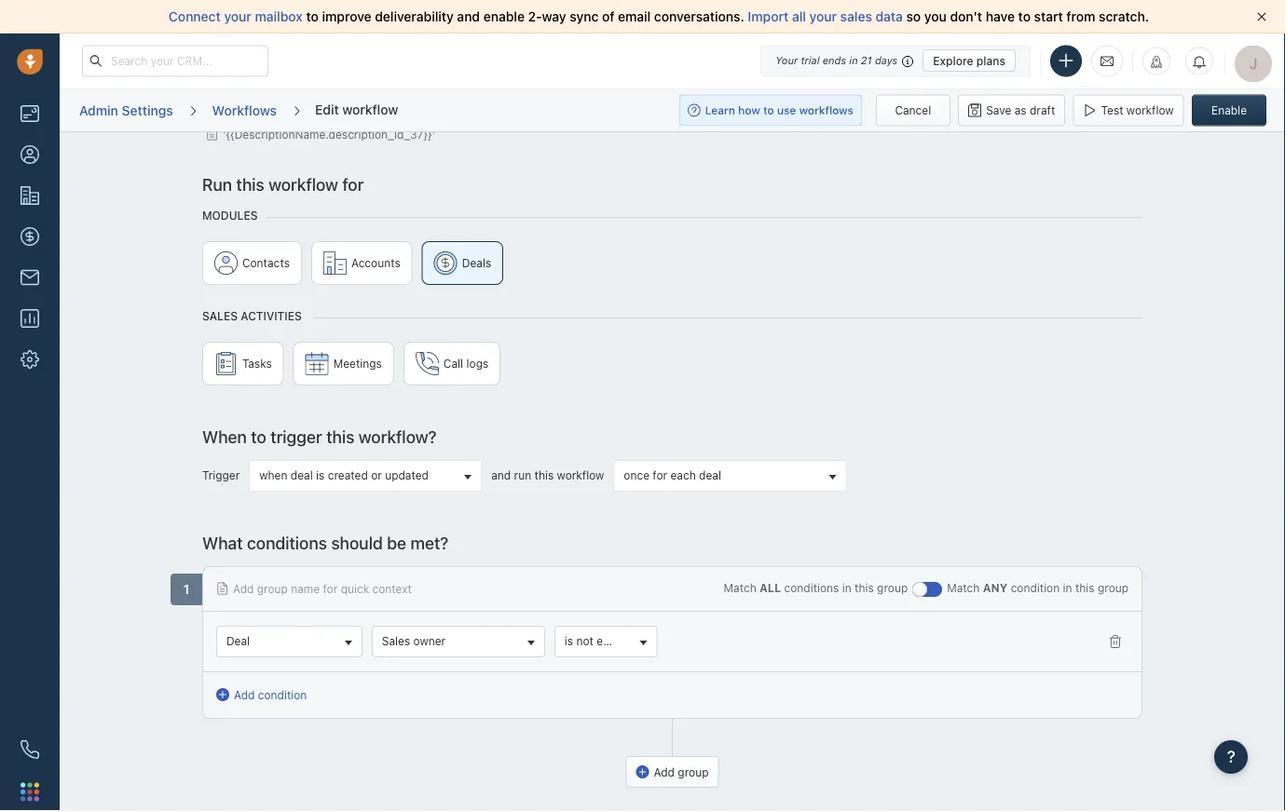 Task type: describe. For each thing, give the bounding box(es) containing it.
connect your mailbox link
[[169, 9, 306, 24]]

deals button
[[422, 241, 504, 285]]

contacts button
[[202, 241, 302, 285]]

your
[[776, 55, 798, 67]]

when to trigger this workflow?
[[202, 427, 437, 447]]

and run this workflow
[[491, 469, 604, 482]]

phone element
[[11, 732, 48, 769]]

logs
[[467, 357, 489, 370]]

1 vertical spatial and
[[491, 469, 511, 482]]

don't
[[950, 9, 983, 24]]

conversations.
[[654, 9, 745, 24]]

meetings
[[334, 357, 382, 370]]

in for condition
[[1063, 582, 1073, 595]]

explore plans link
[[923, 49, 1016, 72]]

'{{descriptionname.description_id_37}}'
[[223, 127, 435, 140]]

met?
[[411, 533, 449, 553]]

each
[[671, 469, 696, 482]]

workflows link
[[211, 96, 278, 125]]

group inside "button"
[[678, 766, 709, 779]]

is not empty button
[[555, 626, 658, 658]]

all
[[760, 582, 781, 595]]

when
[[259, 469, 288, 482]]

match any condition in this group
[[947, 582, 1129, 595]]

sales owner button
[[372, 626, 545, 658]]

workflow?
[[359, 427, 437, 447]]

days
[[875, 55, 898, 67]]

2 horizontal spatial to
[[1019, 9, 1031, 24]]

import
[[748, 9, 789, 24]]

empty
[[597, 635, 630, 648]]

quick
[[341, 582, 369, 595]]

sync
[[570, 9, 599, 24]]

run
[[514, 469, 532, 482]]

any
[[983, 582, 1008, 595]]

sales
[[841, 9, 872, 24]]

what conditions should be met?
[[202, 533, 449, 553]]

2-
[[528, 9, 542, 24]]

run
[[202, 174, 232, 194]]

way
[[542, 9, 566, 24]]

workflow right edit
[[342, 101, 398, 117]]

add group button
[[626, 757, 719, 788]]

have
[[986, 9, 1015, 24]]

deals
[[462, 256, 492, 269]]

modules
[[202, 209, 258, 222]]

0 horizontal spatial conditions
[[247, 533, 327, 553]]

deliverability
[[375, 9, 454, 24]]

match for match all conditions in this group
[[724, 582, 757, 595]]

trigger
[[271, 427, 322, 447]]

deal
[[226, 635, 250, 648]]

once
[[624, 469, 650, 482]]

add group
[[654, 766, 709, 779]]

admin settings link
[[78, 96, 174, 125]]

workflow down "'{{descriptionname.description_id_37}}'" at top
[[269, 174, 338, 194]]

add for add group name for quick context
[[233, 582, 254, 595]]

0 horizontal spatial to
[[251, 427, 266, 447]]

call
[[444, 357, 463, 370]]

name
[[291, 582, 320, 595]]

your trial ends in 21 days
[[776, 55, 898, 67]]

add condition link
[[216, 687, 307, 703]]

accounts
[[351, 256, 401, 269]]

2 deal from the left
[[699, 469, 722, 482]]

admin settings
[[79, 102, 173, 118]]

enable
[[1212, 104, 1247, 117]]

or
[[371, 469, 382, 482]]

for for add group name for quick context
[[323, 582, 338, 595]]

deal button
[[216, 626, 362, 658]]

test
[[1102, 104, 1124, 117]]

close image
[[1258, 12, 1267, 21]]

should
[[331, 533, 383, 553]]

once for each deal button
[[614, 460, 847, 492]]

when deal is created or updated
[[259, 469, 429, 482]]

explore
[[933, 54, 974, 67]]

edit
[[315, 101, 339, 117]]

1 horizontal spatial to
[[306, 9, 319, 24]]

0 horizontal spatial condition
[[258, 688, 307, 702]]

Search your CRM... text field
[[82, 45, 268, 77]]



Task type: locate. For each thing, give the bounding box(es) containing it.
workflow right test
[[1127, 104, 1174, 117]]

1 horizontal spatial is
[[565, 635, 573, 648]]

0 horizontal spatial your
[[224, 9, 252, 24]]

this
[[236, 174, 264, 194], [326, 427, 355, 447], [535, 469, 554, 482], [855, 582, 874, 595], [1076, 582, 1095, 595]]

0 horizontal spatial deal
[[291, 469, 313, 482]]

be
[[387, 533, 406, 553]]

1 vertical spatial sales
[[382, 635, 410, 648]]

phone image
[[21, 741, 39, 760]]

1 your from the left
[[224, 9, 252, 24]]

is left created
[[316, 469, 325, 482]]

freshworks switcher image
[[21, 783, 39, 802]]

run this workflow for
[[202, 174, 364, 194]]

match left any on the right of page
[[947, 582, 980, 595]]

0 vertical spatial for
[[342, 174, 364, 194]]

0 vertical spatial group
[[202, 241, 1143, 294]]

0 vertical spatial sales
[[202, 310, 238, 323]]

save
[[986, 104, 1012, 117]]

save as draft
[[986, 104, 1056, 117]]

0 horizontal spatial match
[[724, 582, 757, 595]]

0 horizontal spatial sales
[[202, 310, 238, 323]]

accounts button
[[311, 241, 413, 285]]

for left the each
[[653, 469, 668, 482]]

add for add condition
[[234, 688, 255, 702]]

1 vertical spatial is
[[565, 635, 573, 648]]

1 vertical spatial group
[[202, 342, 1143, 395]]

connect
[[169, 9, 221, 24]]

email
[[618, 9, 651, 24]]

tasks
[[242, 357, 272, 370]]

condition right any on the right of page
[[1011, 582, 1060, 595]]

deal right when
[[291, 469, 313, 482]]

1 vertical spatial conditions
[[785, 582, 839, 595]]

what
[[202, 533, 243, 553]]

in left 21
[[850, 55, 858, 67]]

data
[[876, 9, 903, 24]]

for for run this workflow for
[[342, 174, 364, 194]]

updated
[[385, 469, 429, 482]]

1 vertical spatial condition
[[258, 688, 307, 702]]

tasks button
[[202, 342, 284, 385]]

2 your from the left
[[810, 9, 837, 24]]

workflow left once
[[557, 469, 604, 482]]

sales for sales owner
[[382, 635, 410, 648]]

all
[[792, 9, 806, 24]]

for
[[342, 174, 364, 194], [653, 469, 668, 482], [323, 582, 338, 595]]

2 match from the left
[[947, 582, 980, 595]]

contacts
[[242, 256, 290, 269]]

test workflow
[[1102, 104, 1174, 117]]

created
[[328, 469, 368, 482]]

edit workflow
[[315, 101, 398, 117]]

your left mailbox
[[224, 9, 252, 24]]

your
[[224, 9, 252, 24], [810, 9, 837, 24]]

enable button
[[1192, 95, 1267, 126]]

add inside "button"
[[654, 766, 675, 779]]

is inside the is not empty button
[[565, 635, 573, 648]]

in right all
[[843, 582, 852, 595]]

group containing contacts
[[202, 241, 1143, 294]]

0 vertical spatial add
[[233, 582, 254, 595]]

add condition
[[234, 688, 307, 702]]

group for sales activities
[[202, 342, 1143, 395]]

not
[[577, 635, 594, 648]]

plans
[[977, 54, 1006, 67]]

2 horizontal spatial for
[[653, 469, 668, 482]]

trigger
[[202, 469, 240, 482]]

draft
[[1030, 104, 1056, 117]]

conditions
[[247, 533, 327, 553], [785, 582, 839, 595]]

1 horizontal spatial conditions
[[785, 582, 839, 595]]

1 horizontal spatial sales
[[382, 635, 410, 648]]

to right when at the left bottom of the page
[[251, 427, 266, 447]]

improve
[[322, 9, 372, 24]]

sales activities
[[202, 310, 302, 323]]

mailbox
[[255, 9, 303, 24]]

settings
[[122, 102, 173, 118]]

1 horizontal spatial and
[[491, 469, 511, 482]]

for inside once for each deal button
[[653, 469, 668, 482]]

when
[[202, 427, 247, 447]]

sales left the activities
[[202, 310, 238, 323]]

in for conditions
[[843, 582, 852, 595]]

meetings button
[[293, 342, 394, 385]]

2 vertical spatial add
[[654, 766, 675, 779]]

and left enable
[[457, 9, 480, 24]]

2 vertical spatial for
[[323, 582, 338, 595]]

context
[[372, 582, 412, 595]]

to
[[306, 9, 319, 24], [1019, 9, 1031, 24], [251, 427, 266, 447]]

add for add group
[[654, 766, 675, 779]]

sales inside button
[[382, 635, 410, 648]]

what's new image
[[1150, 55, 1163, 69]]

1 horizontal spatial your
[[810, 9, 837, 24]]

start
[[1035, 9, 1063, 24]]

21
[[861, 55, 872, 67]]

deal right the each
[[699, 469, 722, 482]]

sales
[[202, 310, 238, 323], [382, 635, 410, 648]]

in for ends
[[850, 55, 858, 67]]

match left all
[[724, 582, 757, 595]]

match for match any condition in this group
[[947, 582, 980, 595]]

1 deal from the left
[[291, 469, 313, 482]]

to right mailbox
[[306, 9, 319, 24]]

in right any on the right of page
[[1063, 582, 1073, 595]]

workflows
[[212, 102, 277, 118]]

send email image
[[1101, 53, 1114, 69]]

is left not
[[565, 635, 573, 648]]

you
[[925, 9, 947, 24]]

add
[[233, 582, 254, 595], [234, 688, 255, 702], [654, 766, 675, 779]]

admin
[[79, 102, 118, 118]]

0 horizontal spatial for
[[323, 582, 338, 595]]

group containing tasks
[[202, 342, 1143, 395]]

match all conditions in this group
[[724, 582, 908, 595]]

1 match from the left
[[724, 582, 757, 595]]

1 horizontal spatial condition
[[1011, 582, 1060, 595]]

of
[[602, 9, 615, 24]]

your right all
[[810, 9, 837, 24]]

cancel
[[895, 104, 932, 117]]

sales owner
[[382, 635, 446, 648]]

1 group from the top
[[202, 241, 1143, 294]]

scratch.
[[1099, 9, 1150, 24]]

import all your sales data link
[[748, 9, 907, 24]]

0 vertical spatial condition
[[1011, 582, 1060, 595]]

conditions up name at the bottom
[[247, 533, 327, 553]]

save as draft button
[[959, 95, 1066, 126]]

call logs
[[444, 357, 489, 370]]

sales left owner
[[382, 635, 410, 648]]

group for modules
[[202, 241, 1143, 294]]

match
[[724, 582, 757, 595], [947, 582, 980, 595]]

connect your mailbox to improve deliverability and enable 2-way sync of email conversations. import all your sales data so you don't have to start from scratch.
[[169, 9, 1150, 24]]

activities
[[241, 310, 302, 323]]

as
[[1015, 104, 1027, 117]]

call logs button
[[404, 342, 501, 385]]

0 horizontal spatial and
[[457, 9, 480, 24]]

add group name for quick context
[[233, 582, 412, 595]]

is inside when deal is created or updated button
[[316, 469, 325, 482]]

for left "quick"
[[323, 582, 338, 595]]

cancel button
[[876, 95, 951, 126]]

1 vertical spatial add
[[234, 688, 255, 702]]

so
[[907, 9, 921, 24]]

1 horizontal spatial deal
[[699, 469, 722, 482]]

ends
[[823, 55, 847, 67]]

when deal is created or updated button
[[249, 460, 482, 492]]

workflow
[[342, 101, 398, 117], [1127, 104, 1174, 117], [269, 174, 338, 194], [557, 469, 604, 482]]

is not empty
[[565, 635, 630, 648]]

0 horizontal spatial is
[[316, 469, 325, 482]]

0 vertical spatial and
[[457, 9, 480, 24]]

trial
[[801, 55, 820, 67]]

and left run
[[491, 469, 511, 482]]

condition down deal button
[[258, 688, 307, 702]]

sales for sales activities
[[202, 310, 238, 323]]

explore plans
[[933, 54, 1006, 67]]

and
[[457, 9, 480, 24], [491, 469, 511, 482]]

1 vertical spatial for
[[653, 469, 668, 482]]

for down "'{{descriptionname.description_id_37}}'" at top
[[342, 174, 364, 194]]

1 horizontal spatial for
[[342, 174, 364, 194]]

0 vertical spatial is
[[316, 469, 325, 482]]

to left 'start'
[[1019, 9, 1031, 24]]

0 vertical spatial conditions
[[247, 533, 327, 553]]

2 group from the top
[[202, 342, 1143, 395]]

conditions right all
[[785, 582, 839, 595]]

workflow inside button
[[1127, 104, 1174, 117]]

1 horizontal spatial match
[[947, 582, 980, 595]]

once for each deal
[[624, 469, 722, 482]]

group
[[202, 241, 1143, 294], [202, 342, 1143, 395]]

test workflow button
[[1074, 95, 1185, 126]]



Task type: vqa. For each thing, say whether or not it's contained in the screenshot.
phone element
yes



